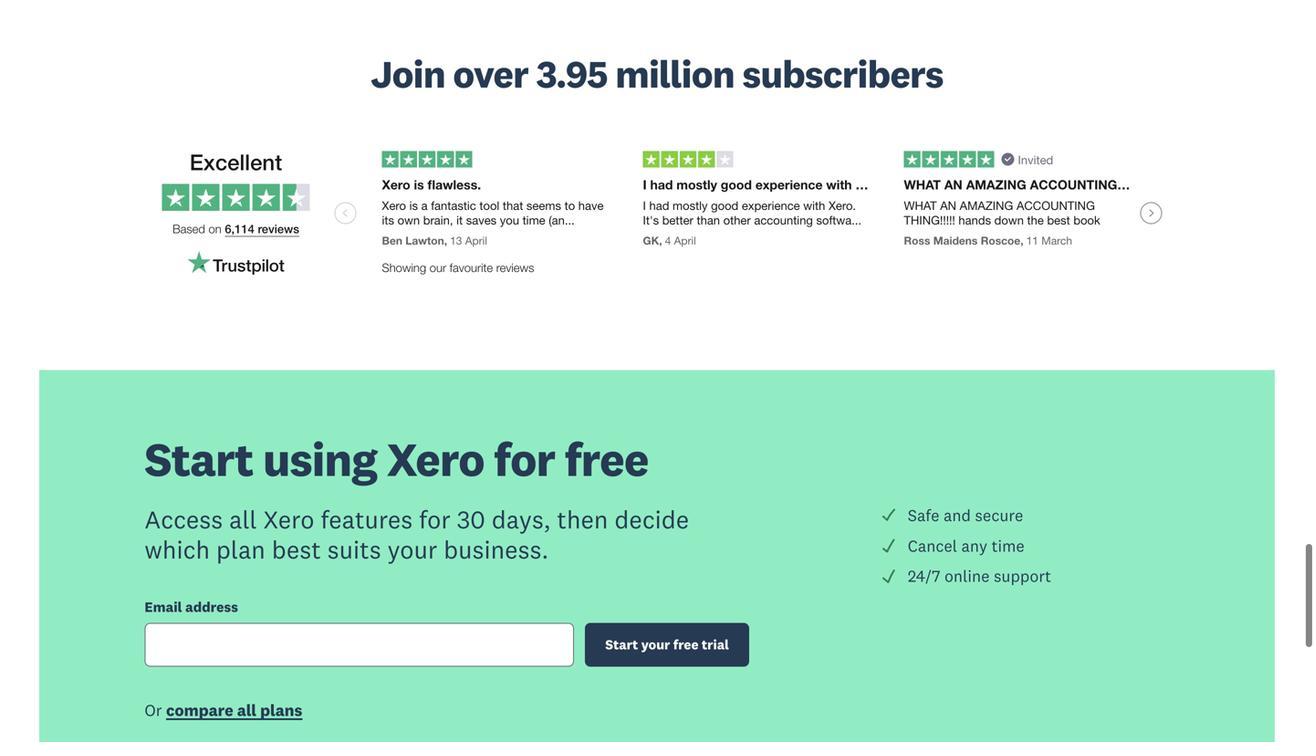 Task type: describe. For each thing, give the bounding box(es) containing it.
days,
[[492, 504, 551, 535]]

free inside button
[[674, 637, 699, 654]]

xero for features
[[263, 504, 315, 535]]

3.95
[[536, 50, 608, 98]]

or
[[145, 701, 162, 721]]

compare all plans link
[[166, 701, 303, 724]]

or compare all plans
[[145, 701, 303, 721]]

over
[[453, 50, 529, 98]]

24/7 online support
[[908, 566, 1052, 586]]

cancel any time
[[908, 536, 1025, 556]]

compare
[[166, 701, 234, 721]]

business.
[[444, 534, 549, 566]]

start for start your free trial
[[606, 637, 639, 654]]

and
[[944, 505, 972, 525]]

join
[[371, 50, 446, 98]]

email address
[[145, 598, 238, 616]]

any
[[962, 536, 988, 556]]

start for start using xero for free
[[145, 430, 253, 488]]

suits
[[328, 534, 381, 566]]

start your free trial button
[[586, 623, 750, 667]]

trial
[[702, 637, 729, 654]]

which
[[145, 534, 210, 566]]

1 vertical spatial all
[[237, 701, 257, 721]]

support
[[994, 566, 1052, 586]]

time
[[992, 536, 1025, 556]]

safe
[[908, 505, 940, 525]]

all inside 'access all xero features for 30 days, then decide which plan best suits your business.'
[[229, 504, 257, 535]]

million
[[616, 50, 735, 98]]

30
[[457, 504, 486, 535]]

start your free trial
[[606, 637, 729, 654]]



Task type: vqa. For each thing, say whether or not it's contained in the screenshot.
top Scan
no



Task type: locate. For each thing, give the bounding box(es) containing it.
online
[[945, 566, 990, 586]]

1 horizontal spatial for
[[494, 430, 555, 488]]

included image
[[881, 538, 897, 554]]

plan
[[216, 534, 266, 566]]

start
[[145, 430, 253, 488], [606, 637, 639, 654]]

0 vertical spatial xero
[[387, 430, 485, 488]]

Email address text field
[[145, 623, 575, 667]]

0 horizontal spatial start
[[145, 430, 253, 488]]

included image
[[881, 507, 897, 524], [881, 568, 897, 585]]

free
[[565, 430, 649, 488], [674, 637, 699, 654]]

included image up included image
[[881, 507, 897, 524]]

1 vertical spatial included image
[[881, 568, 897, 585]]

1 vertical spatial start
[[606, 637, 639, 654]]

1 vertical spatial your
[[642, 637, 671, 654]]

1 horizontal spatial xero
[[387, 430, 485, 488]]

xero for for
[[387, 430, 485, 488]]

your inside 'access all xero features for 30 days, then decide which plan best suits your business.'
[[388, 534, 438, 566]]

0 vertical spatial start
[[145, 430, 253, 488]]

free left the trial
[[674, 637, 699, 654]]

best
[[272, 534, 321, 566]]

access
[[145, 504, 223, 535]]

1 vertical spatial for
[[419, 504, 451, 535]]

access all xero features for 30 days, then decide which plan best suits your business.
[[145, 504, 690, 566]]

address
[[185, 598, 238, 616]]

safe and secure
[[908, 505, 1024, 525]]

start using xero for free
[[145, 430, 649, 488]]

cancel
[[908, 536, 958, 556]]

email
[[145, 598, 182, 616]]

free up then
[[565, 430, 649, 488]]

xero down using
[[263, 504, 315, 535]]

all left plans at the bottom left of page
[[237, 701, 257, 721]]

join over 3.95 million subscribers
[[371, 50, 944, 98]]

0 vertical spatial included image
[[881, 507, 897, 524]]

plans
[[260, 701, 303, 721]]

0 vertical spatial for
[[494, 430, 555, 488]]

all
[[229, 504, 257, 535], [237, 701, 257, 721]]

0 horizontal spatial free
[[565, 430, 649, 488]]

1 horizontal spatial your
[[642, 637, 671, 654]]

1 included image from the top
[[881, 507, 897, 524]]

xero inside 'access all xero features for 30 days, then decide which plan best suits your business.'
[[263, 504, 315, 535]]

0 horizontal spatial xero
[[263, 504, 315, 535]]

your inside button
[[642, 637, 671, 654]]

features
[[321, 504, 413, 535]]

xero
[[387, 430, 485, 488], [263, 504, 315, 535]]

decide
[[615, 504, 690, 535]]

for
[[494, 430, 555, 488], [419, 504, 451, 535]]

included image for 24/7 online support
[[881, 568, 897, 585]]

using
[[263, 430, 377, 488]]

your left the trial
[[642, 637, 671, 654]]

xero up 30 at the bottom left
[[387, 430, 485, 488]]

1 vertical spatial xero
[[263, 504, 315, 535]]

for up days, at left bottom
[[494, 430, 555, 488]]

included image down included image
[[881, 568, 897, 585]]

2 included image from the top
[[881, 568, 897, 585]]

all right the access
[[229, 504, 257, 535]]

0 vertical spatial all
[[229, 504, 257, 535]]

0 horizontal spatial for
[[419, 504, 451, 535]]

then
[[557, 504, 609, 535]]

1 horizontal spatial start
[[606, 637, 639, 654]]

subscribers
[[743, 50, 944, 98]]

0 horizontal spatial your
[[388, 534, 438, 566]]

secure
[[976, 505, 1024, 525]]

1 vertical spatial free
[[674, 637, 699, 654]]

your
[[388, 534, 438, 566], [642, 637, 671, 654]]

your right suits at left
[[388, 534, 438, 566]]

included image for safe and secure
[[881, 507, 897, 524]]

0 vertical spatial your
[[388, 534, 438, 566]]

start inside button
[[606, 637, 639, 654]]

for inside 'access all xero features for 30 days, then decide which plan best suits your business.'
[[419, 504, 451, 535]]

1 horizontal spatial free
[[674, 637, 699, 654]]

24/7
[[908, 566, 941, 586]]

0 vertical spatial free
[[565, 430, 649, 488]]

for left 30 at the bottom left
[[419, 504, 451, 535]]



